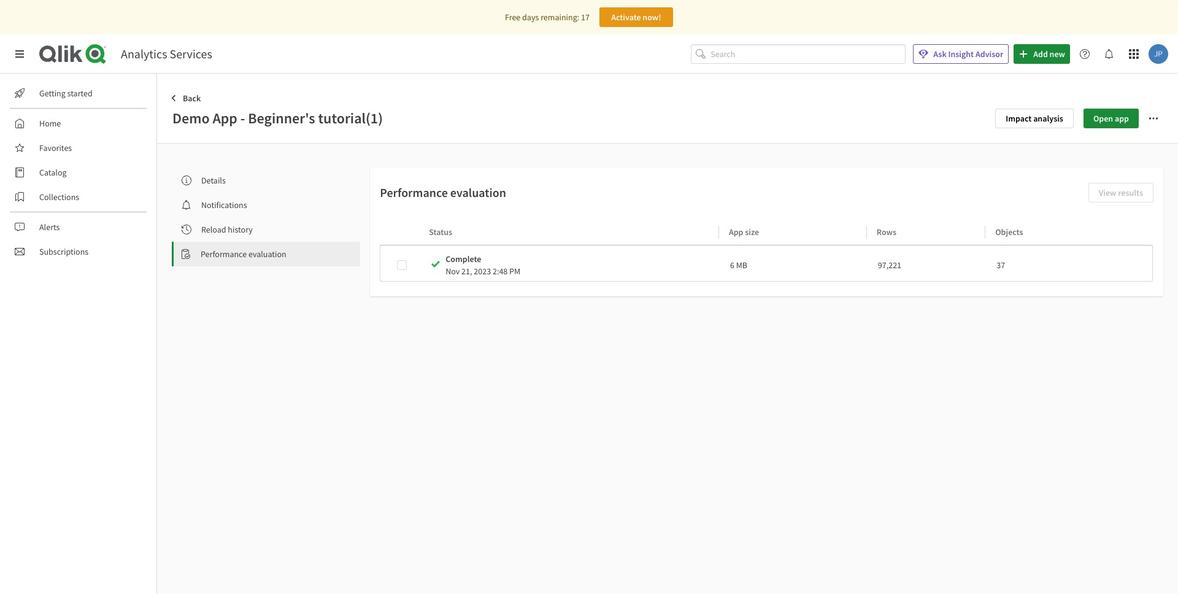 Task type: describe. For each thing, give the bounding box(es) containing it.
0 vertical spatial app
[[213, 109, 238, 128]]

collections link
[[10, 187, 147, 207]]

add new button
[[1014, 44, 1071, 64]]

days
[[523, 12, 539, 23]]

app size
[[729, 227, 760, 238]]

advisor
[[976, 49, 1004, 60]]

impact analysis
[[1007, 113, 1064, 124]]

back
[[183, 93, 201, 104]]

insight
[[949, 49, 975, 60]]

alerts link
[[10, 217, 147, 237]]

ask insight advisor button
[[914, 44, 1010, 64]]

more actions image
[[1149, 113, 1159, 123]]

getting started link
[[10, 84, 147, 103]]

none checkbox containing complete
[[380, 245, 1154, 282]]

performance evaluation link
[[174, 242, 361, 266]]

1 horizontal spatial performance evaluation
[[380, 185, 507, 200]]

complete image
[[431, 259, 441, 269]]

reload history link
[[172, 217, 361, 242]]

rows
[[877, 227, 897, 238]]

navigation pane element
[[0, 79, 157, 266]]

reload history
[[201, 224, 253, 235]]

1 vertical spatial performance
[[201, 249, 247, 260]]

1 vertical spatial performance evaluation
[[201, 249, 287, 260]]

services
[[170, 46, 212, 61]]

reload
[[201, 224, 226, 235]]

notifications link
[[172, 193, 361, 217]]

0 vertical spatial performance
[[380, 185, 448, 200]]

-
[[240, 109, 245, 128]]

getting
[[39, 88, 66, 99]]

2023
[[474, 266, 491, 277]]

beginner's
[[248, 109, 315, 128]]

complete element
[[431, 259, 446, 272]]

complete
[[446, 254, 482, 265]]

6 mb cell
[[720, 245, 868, 282]]

complete nov 21, 2023 2:48 pm
[[446, 254, 521, 277]]

demo app - beginner's tutorial(1)
[[173, 109, 383, 128]]

37 cell
[[986, 245, 1154, 282]]

open app
[[1094, 113, 1130, 124]]

6
[[731, 260, 735, 271]]

remaining:
[[541, 12, 580, 23]]

97,221 cell
[[868, 245, 986, 282]]

add new
[[1034, 49, 1066, 60]]

impact
[[1007, 113, 1032, 124]]

started
[[67, 88, 93, 99]]

objects
[[996, 227, 1024, 238]]

impact analysis button
[[996, 108, 1074, 128]]

catalog link
[[10, 163, 147, 182]]

2:48
[[493, 266, 508, 277]]

add
[[1034, 49, 1049, 60]]

1 horizontal spatial app
[[729, 227, 744, 238]]

catalog
[[39, 167, 67, 178]]

Search text field
[[711, 44, 906, 64]]

notifications
[[201, 200, 247, 211]]

analytics
[[121, 46, 167, 61]]

demo
[[173, 109, 210, 128]]



Task type: vqa. For each thing, say whether or not it's contained in the screenshot.
Performance evaluation
yes



Task type: locate. For each thing, give the bounding box(es) containing it.
activate now! link
[[600, 7, 674, 27]]

free days remaining: 17
[[505, 12, 590, 23]]

analytics services element
[[121, 46, 212, 61]]

demo app - beginner's tutorial(1) button
[[172, 108, 986, 128], [172, 108, 986, 128]]

now!
[[643, 12, 662, 23]]

back link
[[167, 88, 206, 108]]

analysis
[[1034, 113, 1064, 124]]

1 horizontal spatial evaluation
[[451, 185, 507, 200]]

evaluation
[[451, 185, 507, 200], [249, 249, 287, 260]]

new
[[1050, 49, 1066, 60]]

activate
[[612, 12, 641, 23]]

1 vertical spatial app
[[729, 227, 744, 238]]

0 horizontal spatial performance
[[201, 249, 247, 260]]

free
[[505, 12, 521, 23]]

6 mb
[[731, 260, 748, 271]]

analytics services
[[121, 46, 212, 61]]

21,
[[462, 266, 473, 277]]

17
[[581, 12, 590, 23]]

performance
[[380, 185, 448, 200], [201, 249, 247, 260]]

home
[[39, 118, 61, 129]]

status
[[429, 227, 453, 238]]

performance down reload history
[[201, 249, 247, 260]]

subscriptions
[[39, 246, 89, 257]]

1 horizontal spatial performance
[[380, 185, 448, 200]]

close sidebar menu image
[[15, 49, 25, 59]]

details link
[[172, 168, 361, 193]]

app
[[213, 109, 238, 128], [729, 227, 744, 238]]

evaluation down reload history link
[[249, 249, 287, 260]]

0 vertical spatial evaluation
[[451, 185, 507, 200]]

getting started
[[39, 88, 93, 99]]

1 vertical spatial evaluation
[[249, 249, 287, 260]]

collections
[[39, 192, 79, 203]]

performance up status
[[380, 185, 448, 200]]

app left -
[[213, 109, 238, 128]]

ask
[[934, 49, 947, 60]]

size
[[746, 227, 760, 238]]

performance evaluation down history
[[201, 249, 287, 260]]

pm
[[510, 266, 521, 277]]

james peterson image
[[1149, 44, 1169, 64]]

0 horizontal spatial evaluation
[[249, 249, 287, 260]]

0 vertical spatial performance evaluation
[[380, 185, 507, 200]]

searchbar element
[[692, 44, 906, 64]]

alerts
[[39, 222, 60, 233]]

37
[[997, 260, 1006, 271]]

0 horizontal spatial app
[[213, 109, 238, 128]]

nov
[[446, 266, 460, 277]]

activate now!
[[612, 12, 662, 23]]

open
[[1094, 113, 1114, 124]]

favorites
[[39, 142, 72, 154]]

app
[[1116, 113, 1130, 124]]

subscriptions link
[[10, 242, 147, 262]]

favorites link
[[10, 138, 147, 158]]

home link
[[10, 114, 147, 133]]

0 horizontal spatial performance evaluation
[[201, 249, 287, 260]]

app left size
[[729, 227, 744, 238]]

evaluation up status
[[451, 185, 507, 200]]

performance evaluation
[[380, 185, 507, 200], [201, 249, 287, 260]]

performance evaluation up status
[[380, 185, 507, 200]]

history
[[228, 224, 253, 235]]

details
[[201, 175, 226, 186]]

97,221
[[879, 260, 902, 271]]

mb
[[737, 260, 748, 271]]

None checkbox
[[380, 245, 1154, 282]]

ask insight advisor
[[934, 49, 1004, 60]]

tutorial(1)
[[318, 109, 383, 128]]

open app button
[[1084, 108, 1140, 128]]



